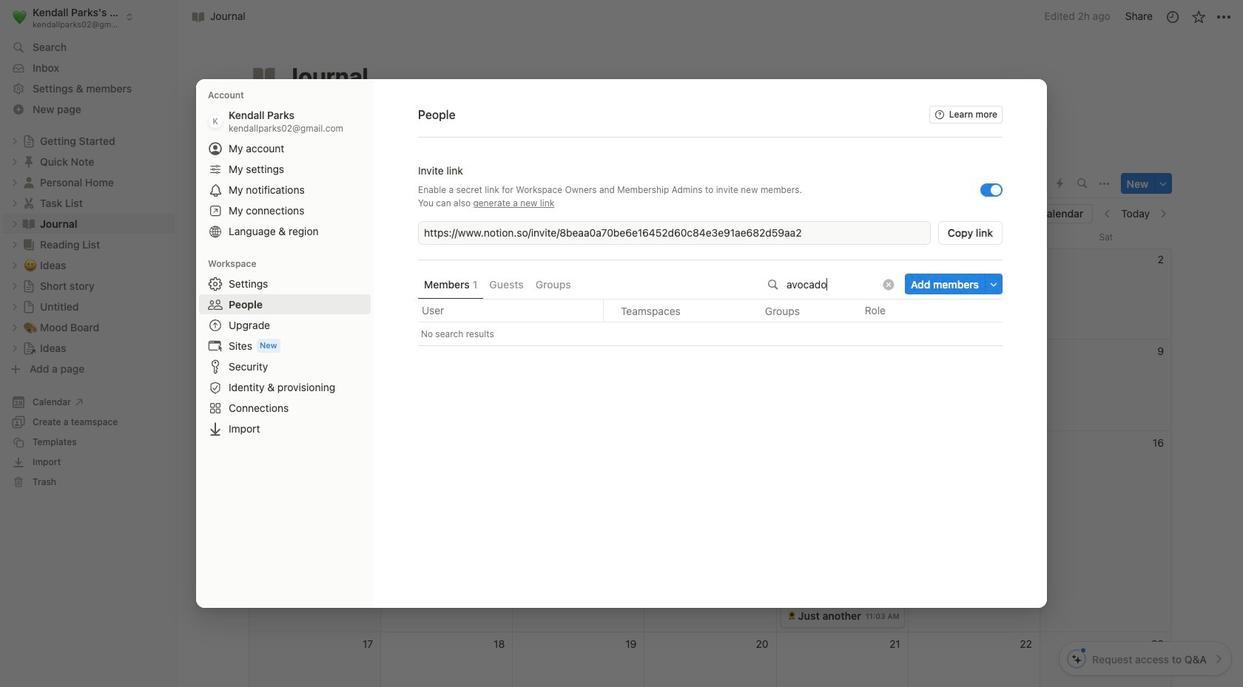 Task type: vqa. For each thing, say whether or not it's contained in the screenshot.
first 📝 image from the bottom of the page
no



Task type: describe. For each thing, give the bounding box(es) containing it.
change page icon image
[[251, 63, 278, 90]]

💚 image
[[13, 8, 27, 26]]

type to search... image
[[768, 280, 779, 290]]

updates image
[[1165, 9, 1180, 24]]

next month image
[[1158, 209, 1169, 219]]

previous month image
[[1103, 209, 1113, 219]]



Task type: locate. For each thing, give the bounding box(es) containing it.
tab list
[[249, 169, 985, 199]]

🌻 image
[[787, 610, 796, 622]]

Type to search... text field
[[787, 278, 880, 291]]

favorite image
[[1191, 9, 1206, 24]]

None text field
[[424, 226, 928, 241]]

create and view automations image
[[1057, 179, 1064, 189]]



